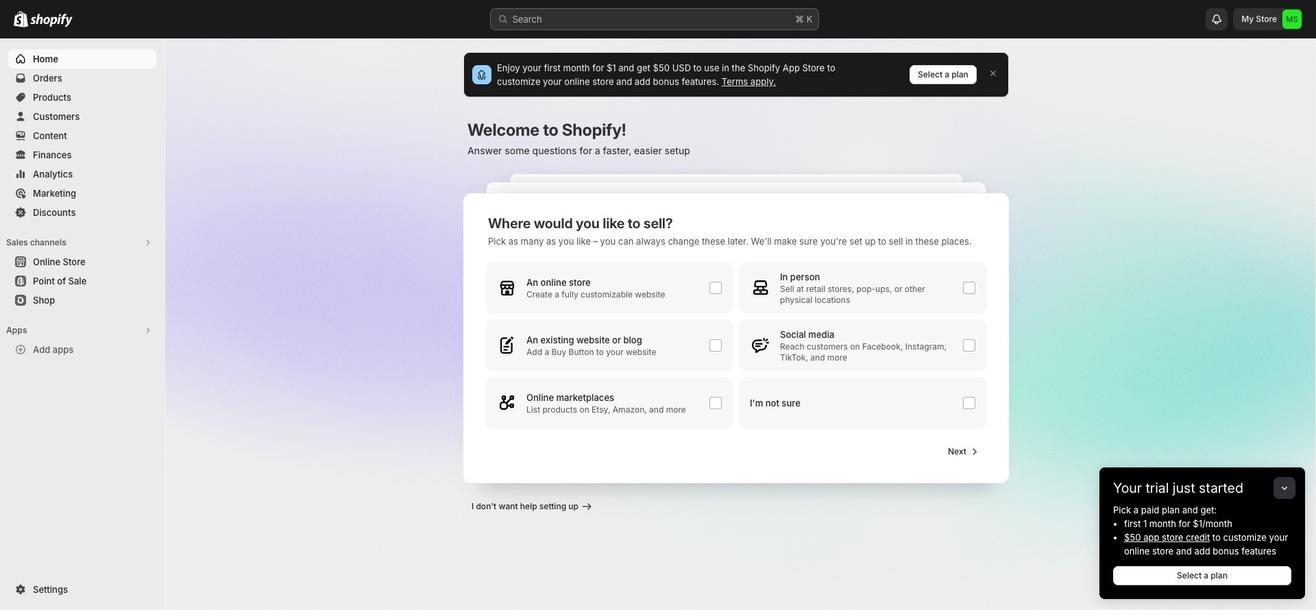 Task type: locate. For each thing, give the bounding box(es) containing it.
shopify image
[[14, 11, 28, 27]]

my store image
[[1282, 10, 1302, 29]]



Task type: describe. For each thing, give the bounding box(es) containing it.
shopify image
[[30, 14, 73, 27]]



Task type: vqa. For each thing, say whether or not it's contained in the screenshot.
the rightmost Shopify image
yes



